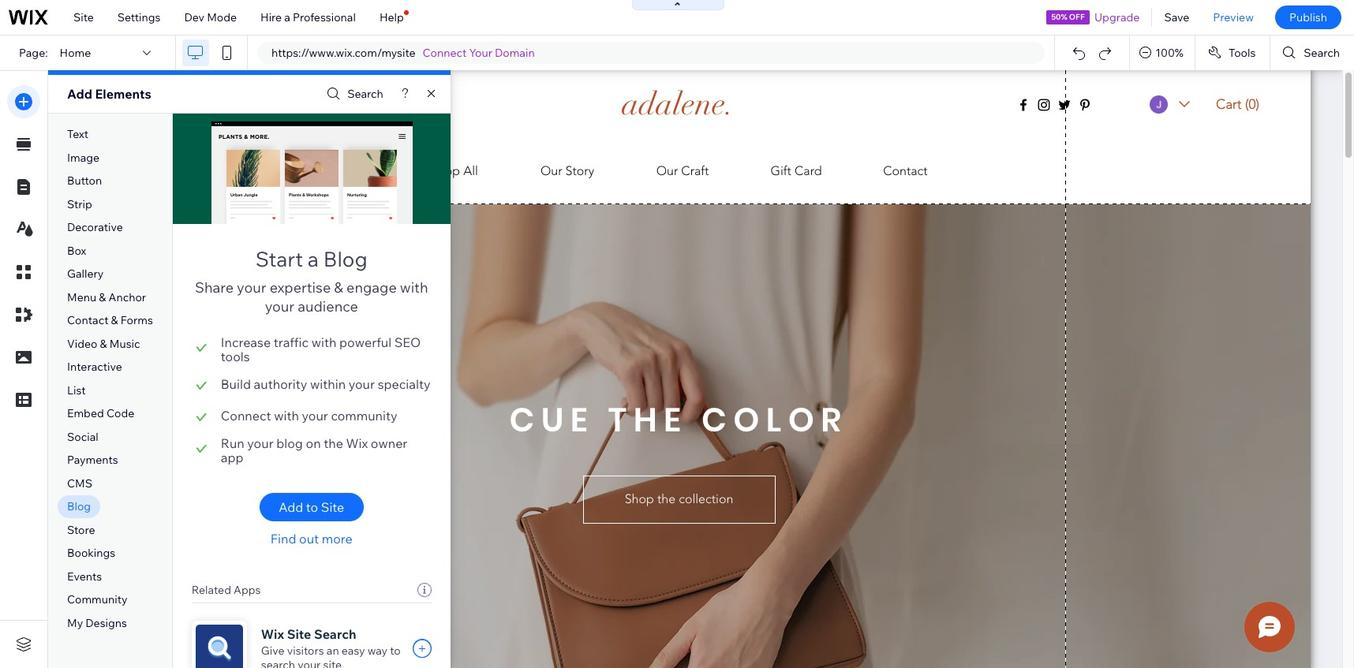Task type: vqa. For each thing, say whether or not it's contained in the screenshot.
the bottom the "Settings"
no



Task type: describe. For each thing, give the bounding box(es) containing it.
traffic
[[274, 335, 309, 351]]

https://www.wix.com/mysite
[[272, 46, 416, 60]]

0 vertical spatial site
[[73, 10, 94, 24]]

bookings
[[67, 547, 115, 561]]

with inside start a blog share your expertise & engage with your audience
[[400, 279, 428, 297]]

authority
[[254, 377, 307, 392]]

50%
[[1052, 12, 1068, 22]]

dev
[[184, 10, 204, 24]]

engage
[[347, 279, 397, 297]]

find out more button
[[260, 531, 364, 547]]

preview button
[[1202, 0, 1266, 35]]

& inside start a blog share your expertise & engage with your audience
[[334, 279, 343, 297]]

seo
[[395, 335, 421, 351]]

blog
[[277, 436, 303, 452]]

embed
[[67, 407, 104, 421]]

more
[[322, 531, 353, 547]]

find out more
[[271, 531, 353, 547]]

wix site search give visitors an easy way to search your site
[[261, 627, 401, 669]]

wix inside the run your blog on the wix owner app
[[346, 436, 368, 452]]

powerful
[[339, 335, 392, 351]]

0 horizontal spatial search button
[[323, 83, 384, 105]]

mode
[[207, 10, 237, 24]]

the
[[324, 436, 343, 452]]

events
[[67, 570, 102, 584]]

gallery
[[67, 267, 104, 281]]

site inside wix site search give visitors an easy way to search your site
[[287, 627, 311, 643]]

give
[[261, 644, 285, 658]]

help
[[380, 10, 404, 24]]

related
[[192, 583, 231, 598]]

video & music
[[67, 337, 140, 351]]

out
[[299, 531, 319, 547]]

a for professional
[[284, 10, 290, 24]]

decorative
[[67, 220, 123, 235]]

your inside the run your blog on the wix owner app
[[247, 436, 274, 452]]

your down expertise
[[265, 298, 295, 316]]

save button
[[1153, 0, 1202, 35]]

run your blog on the wix owner app
[[221, 436, 408, 466]]

visitors
[[287, 644, 324, 658]]

with inside increase traffic with powerful seo tools
[[312, 335, 337, 351]]

1 horizontal spatial search button
[[1271, 36, 1355, 70]]

interactive
[[67, 360, 122, 375]]

add to site button
[[260, 493, 364, 522]]

video
[[67, 337, 97, 351]]

& for music
[[100, 337, 107, 351]]

search
[[261, 658, 295, 669]]

https://www.wix.com/mysite connect your domain
[[272, 46, 535, 60]]

0 vertical spatial connect
[[423, 46, 467, 60]]

your
[[469, 46, 493, 60]]

add to site
[[279, 500, 344, 516]]

strip
[[67, 197, 92, 211]]

add elements
[[67, 86, 151, 102]]

share
[[195, 279, 234, 297]]

music
[[110, 337, 140, 351]]

add for add elements
[[67, 86, 92, 102]]

audience
[[298, 298, 358, 316]]

your inside wix site search give visitors an easy way to search your site
[[298, 658, 321, 669]]

site inside add to site button
[[321, 500, 344, 516]]

a for blog
[[308, 246, 319, 272]]

specialty
[[378, 377, 431, 392]]

forms
[[121, 314, 153, 328]]

your up the on
[[302, 408, 328, 424]]

community
[[67, 593, 128, 608]]

tools button
[[1196, 36, 1271, 70]]

start a blog share your expertise & engage with your audience
[[195, 246, 428, 316]]

button
[[67, 174, 102, 188]]

within
[[310, 377, 346, 392]]

off
[[1070, 12, 1085, 22]]

community
[[331, 408, 398, 424]]

add for add to site
[[279, 500, 303, 516]]

hire a professional
[[261, 10, 356, 24]]

0 vertical spatial search
[[1305, 46, 1341, 60]]

increase traffic with powerful seo tools
[[221, 335, 421, 365]]

50% off
[[1052, 12, 1085, 22]]

image
[[67, 151, 100, 165]]



Task type: locate. For each thing, give the bounding box(es) containing it.
1 vertical spatial add
[[279, 500, 303, 516]]

code
[[107, 407, 134, 421]]

1 vertical spatial site
[[321, 500, 344, 516]]

blog inside start a blog share your expertise & engage with your audience
[[324, 246, 368, 272]]

increase
[[221, 335, 271, 351]]

site up home
[[73, 10, 94, 24]]

search inside wix site search give visitors an easy way to search your site
[[314, 627, 356, 643]]

2 vertical spatial with
[[274, 408, 299, 424]]

2 vertical spatial search
[[314, 627, 356, 643]]

box
[[67, 244, 86, 258]]

site up the more
[[321, 500, 344, 516]]

& for forms
[[111, 314, 118, 328]]

menu
[[67, 290, 96, 305]]

your left site
[[298, 658, 321, 669]]

0 vertical spatial a
[[284, 10, 290, 24]]

0 horizontal spatial wix
[[261, 627, 284, 643]]

a right hire
[[284, 10, 290, 24]]

1 horizontal spatial add
[[279, 500, 303, 516]]

tools
[[1229, 46, 1256, 60]]

0 horizontal spatial blog
[[67, 500, 91, 514]]

publish
[[1290, 10, 1328, 24]]

1 vertical spatial with
[[312, 335, 337, 351]]

owner
[[371, 436, 408, 452]]

0 horizontal spatial a
[[284, 10, 290, 24]]

site
[[323, 658, 342, 669]]

0 horizontal spatial connect
[[221, 408, 271, 424]]

my designs
[[67, 617, 127, 631]]

100% button
[[1131, 36, 1195, 70]]

1 horizontal spatial site
[[287, 627, 311, 643]]

0 vertical spatial add
[[67, 86, 92, 102]]

1 horizontal spatial to
[[390, 644, 401, 658]]

1 vertical spatial search button
[[323, 83, 384, 105]]

0 vertical spatial blog
[[324, 246, 368, 272]]

2 horizontal spatial site
[[321, 500, 344, 516]]

2 horizontal spatial with
[[400, 279, 428, 297]]

easy
[[342, 644, 365, 658]]

payments
[[67, 454, 118, 468]]

professional
[[293, 10, 356, 24]]

publish button
[[1276, 6, 1342, 29]]

blog up engage
[[324, 246, 368, 272]]

connect up run
[[221, 408, 271, 424]]

domain
[[495, 46, 535, 60]]

an
[[327, 644, 339, 658]]

wix
[[346, 436, 368, 452], [261, 627, 284, 643]]

1 horizontal spatial a
[[308, 246, 319, 272]]

store
[[67, 523, 95, 538]]

your
[[237, 279, 267, 297], [265, 298, 295, 316], [349, 377, 375, 392], [302, 408, 328, 424], [247, 436, 274, 452], [298, 658, 321, 669]]

settings
[[117, 10, 161, 24]]

with right engage
[[400, 279, 428, 297]]

& right menu
[[99, 290, 106, 305]]

to
[[306, 500, 318, 516], [390, 644, 401, 658]]

list
[[67, 384, 86, 398]]

0 horizontal spatial add
[[67, 86, 92, 102]]

expertise
[[270, 279, 331, 297]]

0 vertical spatial with
[[400, 279, 428, 297]]

1 vertical spatial search
[[347, 87, 384, 101]]

wix up the give
[[261, 627, 284, 643]]

with right traffic
[[312, 335, 337, 351]]

social
[[67, 430, 98, 444]]

1 vertical spatial to
[[390, 644, 401, 658]]

& left the forms
[[111, 314, 118, 328]]

connect left 'your'
[[423, 46, 467, 60]]

a
[[284, 10, 290, 24], [308, 246, 319, 272]]

preview
[[1214, 10, 1255, 24]]

1 vertical spatial blog
[[67, 500, 91, 514]]

0 vertical spatial wix
[[346, 436, 368, 452]]

to up find out more
[[306, 500, 318, 516]]

home
[[60, 46, 91, 60]]

contact & forms
[[67, 314, 153, 328]]

0 vertical spatial to
[[306, 500, 318, 516]]

search button
[[1271, 36, 1355, 70], [323, 83, 384, 105]]

& right video
[[100, 337, 107, 351]]

to inside button
[[306, 500, 318, 516]]

start
[[256, 246, 303, 272]]

connect with your community
[[221, 408, 398, 424]]

hire
[[261, 10, 282, 24]]

0 horizontal spatial to
[[306, 500, 318, 516]]

find
[[271, 531, 296, 547]]

wix inside wix site search give visitors an easy way to search your site
[[261, 627, 284, 643]]

my
[[67, 617, 83, 631]]

100%
[[1156, 46, 1184, 60]]

with
[[400, 279, 428, 297], [312, 335, 337, 351], [274, 408, 299, 424]]

anchor
[[109, 290, 146, 305]]

elements
[[95, 86, 151, 102]]

search down https://www.wix.com/mysite
[[347, 87, 384, 101]]

& for anchor
[[99, 290, 106, 305]]

blog down cms
[[67, 500, 91, 514]]

1 horizontal spatial with
[[312, 335, 337, 351]]

a up expertise
[[308, 246, 319, 272]]

on
[[306, 436, 321, 452]]

0 horizontal spatial with
[[274, 408, 299, 424]]

tools
[[221, 349, 250, 365]]

1 horizontal spatial blog
[[324, 246, 368, 272]]

0 horizontal spatial site
[[73, 10, 94, 24]]

app
[[221, 450, 244, 466]]

to inside wix site search give visitors an easy way to search your site
[[390, 644, 401, 658]]

to right way in the left bottom of the page
[[390, 644, 401, 658]]

way
[[368, 644, 388, 658]]

apps
[[234, 583, 261, 598]]

your up community
[[349, 377, 375, 392]]

related apps
[[192, 583, 261, 598]]

site up visitors
[[287, 627, 311, 643]]

dev mode
[[184, 10, 237, 24]]

save
[[1165, 10, 1190, 24]]

with up blog
[[274, 408, 299, 424]]

1 vertical spatial connect
[[221, 408, 271, 424]]

1 vertical spatial wix
[[261, 627, 284, 643]]

&
[[334, 279, 343, 297], [99, 290, 106, 305], [111, 314, 118, 328], [100, 337, 107, 351]]

1 horizontal spatial wix
[[346, 436, 368, 452]]

run
[[221, 436, 245, 452]]

search up an at the left of page
[[314, 627, 356, 643]]

your right run
[[247, 436, 274, 452]]

a inside start a blog share your expertise & engage with your audience
[[308, 246, 319, 272]]

2 vertical spatial site
[[287, 627, 311, 643]]

menu & anchor
[[67, 290, 146, 305]]

embed code
[[67, 407, 134, 421]]

add up text
[[67, 86, 92, 102]]

wix right the
[[346, 436, 368, 452]]

search down publish button
[[1305, 46, 1341, 60]]

your right share
[[237, 279, 267, 297]]

site
[[73, 10, 94, 24], [321, 500, 344, 516], [287, 627, 311, 643]]

connect
[[423, 46, 467, 60], [221, 408, 271, 424]]

build
[[221, 377, 251, 392]]

add
[[67, 86, 92, 102], [279, 500, 303, 516]]

contact
[[67, 314, 109, 328]]

text
[[67, 127, 89, 141]]

1 horizontal spatial connect
[[423, 46, 467, 60]]

1 vertical spatial a
[[308, 246, 319, 272]]

build authority within your specialty
[[221, 377, 431, 392]]

& up audience on the left top
[[334, 279, 343, 297]]

search button down publish
[[1271, 36, 1355, 70]]

search button down https://www.wix.com/mysite
[[323, 83, 384, 105]]

upgrade
[[1095, 10, 1140, 24]]

add inside button
[[279, 500, 303, 516]]

0 vertical spatial search button
[[1271, 36, 1355, 70]]

search
[[1305, 46, 1341, 60], [347, 87, 384, 101], [314, 627, 356, 643]]

add up find
[[279, 500, 303, 516]]



